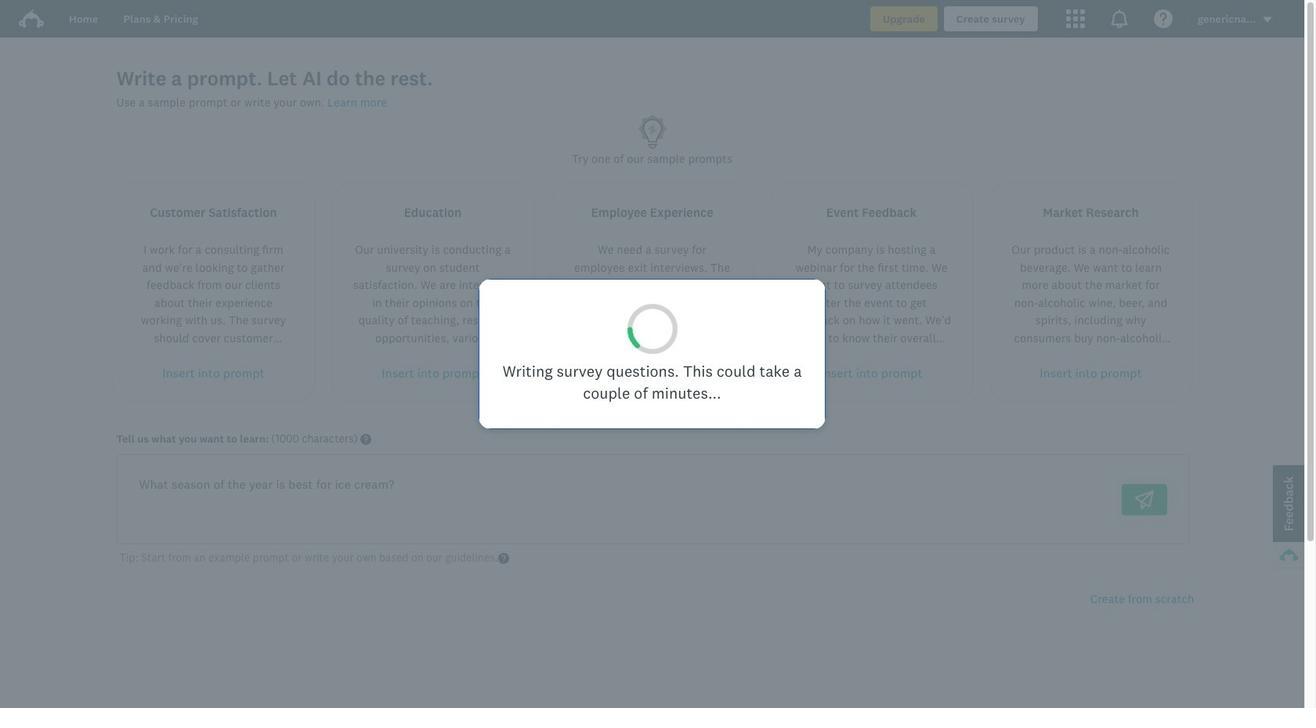 Task type: vqa. For each thing, say whether or not it's contained in the screenshot.
Hover for help content icon
yes



Task type: describe. For each thing, give the bounding box(es) containing it.
1 vertical spatial hover for help content image
[[498, 553, 509, 564]]

notification center icon image
[[1110, 9, 1129, 28]]

1 brand logo image from the top
[[19, 6, 44, 31]]



Task type: locate. For each thing, give the bounding box(es) containing it.
airplane icon that submits your build survey with ai prompt image
[[1135, 490, 1154, 509], [1135, 490, 1154, 509]]

2 brand logo image from the top
[[19, 9, 44, 28]]

products icon image
[[1066, 9, 1085, 28], [1066, 9, 1085, 28]]

hover for help content image
[[360, 434, 371, 445], [498, 553, 509, 564]]

progress image
[[621, 298, 683, 360], [621, 298, 683, 360]]

brand logo image
[[19, 6, 44, 31], [19, 9, 44, 28]]

progress bar
[[621, 298, 683, 360]]

None text field
[[127, 465, 1103, 535]]

dropdown arrow icon image
[[1262, 14, 1273, 25], [1264, 17, 1272, 23]]

1 horizontal spatial hover for help content image
[[498, 553, 509, 564]]

light bulb with lightning bolt inside showing a new idea image
[[633, 112, 671, 150]]

0 horizontal spatial hover for help content image
[[360, 434, 371, 445]]

0 vertical spatial hover for help content image
[[360, 434, 371, 445]]

help icon image
[[1154, 9, 1173, 28]]



